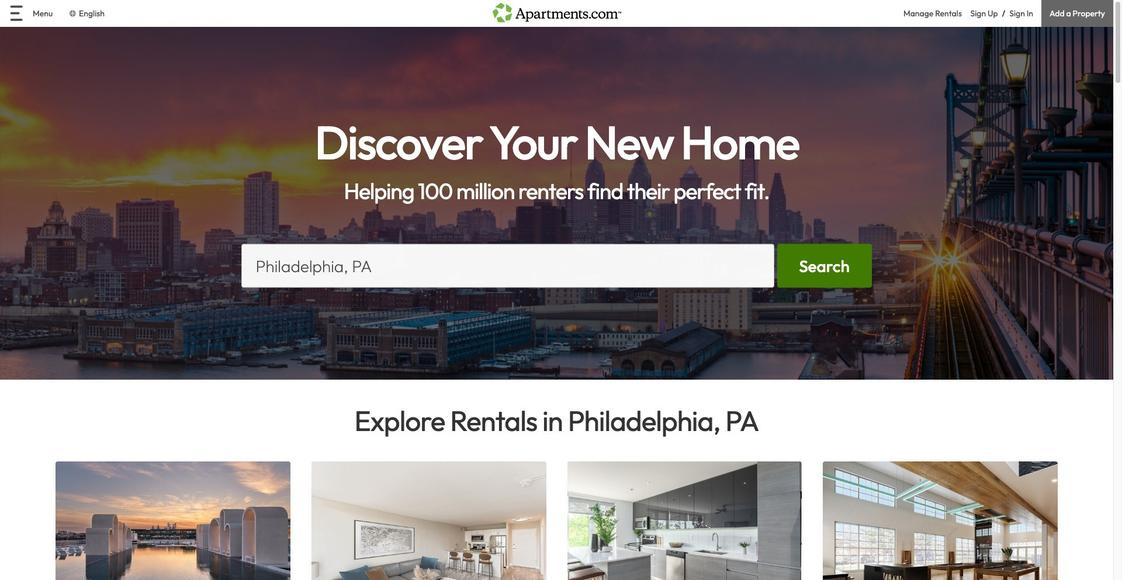 Task type: locate. For each thing, give the bounding box(es) containing it.
apartments.com logo image
[[492, 0, 621, 22]]



Task type: describe. For each thing, give the bounding box(es) containing it.
Search by Location or Point of Interest text field
[[241, 244, 774, 288]]



Task type: vqa. For each thing, say whether or not it's contained in the screenshot.
(737) 377-3127 link
no



